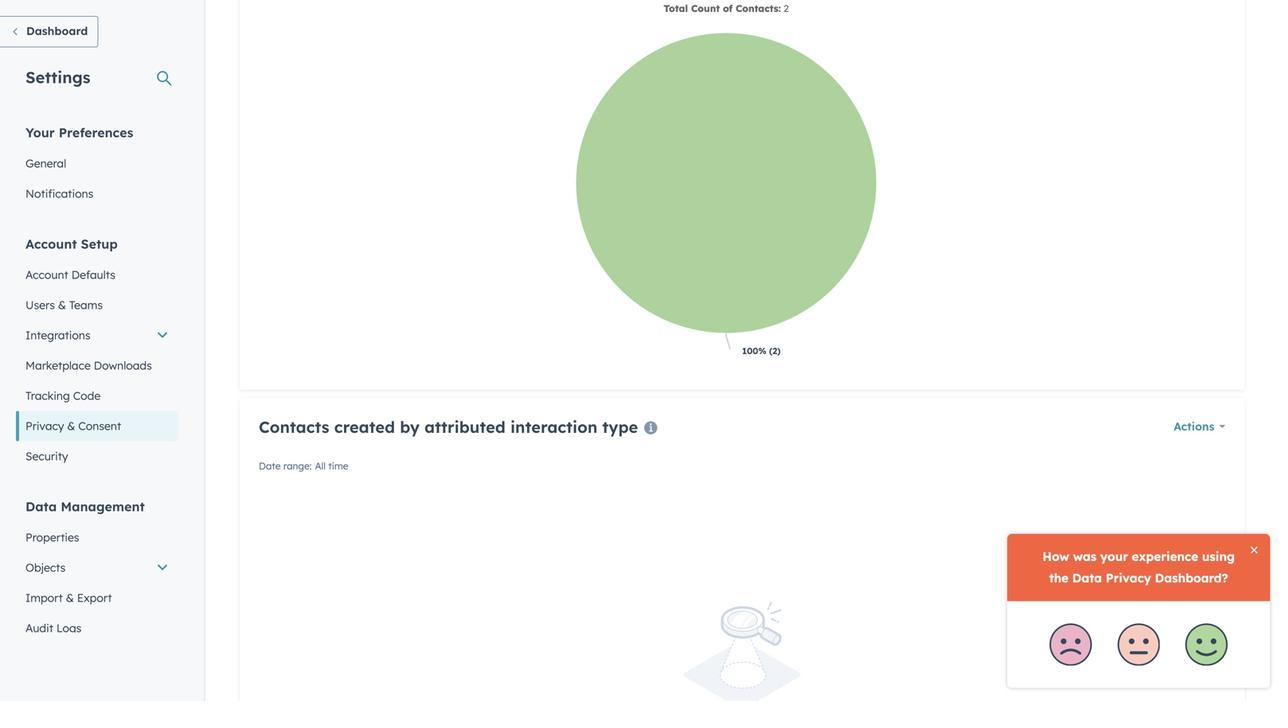 Task type: locate. For each thing, give the bounding box(es) containing it.
setup
[[81, 236, 118, 252]]

by
[[400, 417, 420, 437]]

created
[[334, 417, 395, 437]]

import & export
[[25, 591, 112, 605]]

& left export
[[66, 591, 74, 605]]

& inside the data management element
[[66, 591, 74, 605]]

1 vertical spatial account
[[25, 268, 68, 282]]

tracking code link
[[16, 381, 178, 411]]

properties link
[[16, 523, 178, 553]]

your
[[25, 125, 55, 141]]

users
[[25, 298, 55, 312]]

date
[[259, 460, 281, 472]]

general
[[25, 156, 66, 170]]

contacts
[[259, 417, 329, 437]]

security link
[[16, 442, 178, 472]]

account up users
[[25, 268, 68, 282]]

1 account from the top
[[25, 236, 77, 252]]

security
[[25, 450, 68, 464]]

actions
[[1174, 420, 1215, 434]]

objects button
[[16, 553, 178, 583]]

attributed
[[425, 417, 506, 437]]

2 account from the top
[[25, 268, 68, 282]]

& right users
[[58, 298, 66, 312]]

contacts created by attributed interaction type
[[259, 417, 638, 437]]

actions button
[[1174, 416, 1226, 438]]

dashboard
[[26, 24, 88, 38]]

0 vertical spatial account
[[25, 236, 77, 252]]

defaults
[[71, 268, 115, 282]]

downloads
[[94, 359, 152, 373]]

2 vertical spatial &
[[66, 591, 74, 605]]

&
[[58, 298, 66, 312], [67, 419, 75, 433], [66, 591, 74, 605]]

account
[[25, 236, 77, 252], [25, 268, 68, 282]]

export
[[77, 591, 112, 605]]

logs
[[56, 622, 82, 636]]

account up account defaults
[[25, 236, 77, 252]]

0 vertical spatial &
[[58, 298, 66, 312]]

all
[[315, 460, 326, 472]]

tracking code
[[25, 389, 101, 403]]

date range: all time
[[259, 460, 348, 472]]

interactive chart image
[[259, 0, 1226, 371]]

1 vertical spatial &
[[67, 419, 75, 433]]

data management element
[[16, 498, 178, 644]]

users & teams link
[[16, 290, 178, 321]]

account defaults
[[25, 268, 115, 282]]

& right privacy
[[67, 419, 75, 433]]

& for export
[[66, 591, 74, 605]]

preferences
[[59, 125, 133, 141]]

marketplace
[[25, 359, 91, 373]]



Task type: describe. For each thing, give the bounding box(es) containing it.
data management
[[25, 499, 145, 515]]

account defaults link
[[16, 260, 178, 290]]

account setup element
[[16, 235, 178, 472]]

marketplace downloads link
[[16, 351, 178, 381]]

range:
[[283, 460, 312, 472]]

objects
[[25, 561, 66, 575]]

data
[[25, 499, 57, 515]]

tracking
[[25, 389, 70, 403]]

type
[[602, 417, 638, 437]]

properties
[[25, 531, 79, 545]]

marketplace downloads
[[25, 359, 152, 373]]

notifications link
[[16, 179, 178, 209]]

audit logs
[[25, 622, 82, 636]]

privacy
[[25, 419, 64, 433]]

audit
[[25, 622, 53, 636]]

account for account setup
[[25, 236, 77, 252]]

code
[[73, 389, 101, 403]]

import & export link
[[16, 583, 178, 614]]

100% (2)
[[742, 346, 781, 357]]

users & teams
[[25, 298, 103, 312]]

account for account defaults
[[25, 268, 68, 282]]

privacy & consent link
[[16, 411, 178, 442]]

general link
[[16, 149, 178, 179]]

consent
[[78, 419, 121, 433]]

(2)
[[769, 346, 781, 357]]

interaction
[[510, 417, 598, 437]]

time
[[328, 460, 348, 472]]

privacy & consent
[[25, 419, 121, 433]]

management
[[61, 499, 145, 515]]

notifications
[[25, 187, 93, 201]]

integrations button
[[16, 321, 178, 351]]

your preferences element
[[16, 124, 178, 209]]

audit logs link
[[16, 614, 178, 644]]

100%
[[742, 346, 767, 357]]

dashboard link
[[0, 16, 98, 47]]

your preferences
[[25, 125, 133, 141]]

settings
[[25, 67, 90, 87]]

integrations
[[25, 329, 91, 342]]

account setup
[[25, 236, 118, 252]]

& for consent
[[67, 419, 75, 433]]

import
[[25, 591, 63, 605]]

& for teams
[[58, 298, 66, 312]]

teams
[[69, 298, 103, 312]]



Task type: vqa. For each thing, say whether or not it's contained in the screenshot.
Logs
yes



